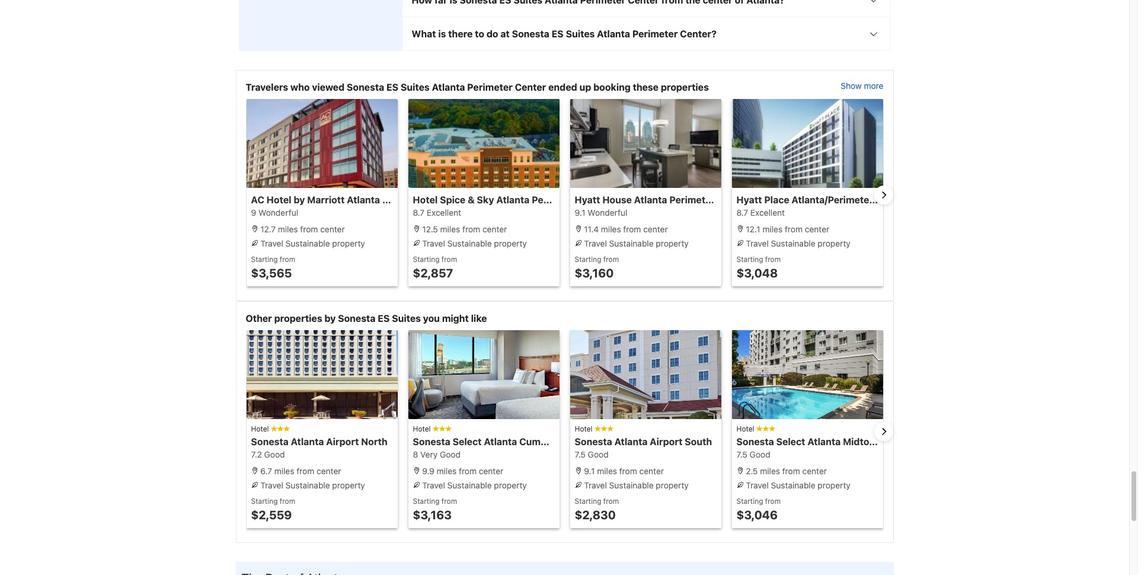 Task type: describe. For each thing, give the bounding box(es) containing it.
starting for $3,163
[[413, 497, 440, 506]]

sustainable for $3,046
[[771, 480, 816, 491]]

center for $2,559
[[317, 466, 341, 476]]

es for might
[[378, 313, 390, 324]]

starting from $3,048
[[737, 255, 781, 280]]

3 stars image for $2,830
[[595, 426, 614, 432]]

travelers
[[246, 82, 288, 93]]

12.1
[[746, 224, 761, 234]]

atlanta inside sonesta select atlanta midtown georgia tech 7.5 good
[[808, 437, 841, 447]]

es for perimeter
[[387, 82, 399, 93]]

center for $3,565
[[320, 224, 345, 234]]

perimeter inside hyatt house atlanta perimeter center 9.1 wonderful
[[670, 195, 715, 205]]

travel sustainable property for $2,830
[[582, 480, 689, 491]]

3 stars image
[[757, 426, 776, 432]]

miles for $3,046
[[760, 466, 781, 476]]

travel for $2,830
[[584, 480, 607, 491]]

atlanta inside hotel spice & sky atlanta perimeter 8.7 excellent
[[497, 195, 530, 205]]

sustainable for $3,160
[[610, 238, 654, 249]]

show more link
[[841, 80, 884, 94]]

sonesta atlanta airport south 7.5 good
[[575, 437, 712, 460]]

travel sustainable property for $3,046
[[744, 480, 851, 491]]

atlanta inside what is there to do at sonesta es suites atlanta perimeter center? dropdown button
[[597, 29, 631, 39]]

region containing $2,559
[[236, 330, 946, 533]]

travelers who viewed sonesta es suites atlanta perimeter center ended up booking these properties
[[246, 82, 709, 93]]

up
[[580, 82, 592, 93]]

hyatt for $3,160
[[575, 195, 601, 205]]

1 vertical spatial properties
[[274, 313, 322, 324]]

what is there to do at sonesta es suites atlanta perimeter center?
[[412, 29, 717, 39]]

region containing $3,565
[[236, 99, 907, 291]]

from down place
[[785, 224, 803, 234]]

airport for $2,830
[[650, 437, 683, 447]]

7.5 good inside sonesta atlanta airport south 7.5 good
[[575, 450, 609, 460]]

6.7 miles from center
[[258, 466, 341, 476]]

sonesta inside dropdown button
[[512, 29, 550, 39]]

hotel for $2,830
[[575, 425, 595, 434]]

miles for $2,857
[[440, 224, 460, 234]]

starting from $2,559
[[251, 497, 295, 522]]

property for $2,559
[[332, 480, 365, 491]]

sonesta select atlanta cumberland galleria 8 very good
[[413, 437, 613, 460]]

from inside starting from $2,559
[[280, 497, 295, 506]]

sustainable for $3,163
[[448, 480, 492, 491]]

12.1 miles from center
[[744, 224, 830, 234]]

travel for $3,163
[[422, 480, 445, 491]]

$2,830
[[575, 508, 616, 522]]

center for $2,857
[[483, 224, 507, 234]]

like
[[471, 313, 487, 324]]

travel for $3,048
[[746, 238, 769, 249]]

suites inside dropdown button
[[566, 29, 595, 39]]

11.4
[[584, 224, 599, 234]]

sustainable for $2,559
[[286, 480, 330, 491]]

travel for $3,046
[[746, 480, 769, 491]]

hotel for $3,163
[[413, 425, 433, 434]]

select for $3,163
[[453, 437, 482, 447]]

center for $3,160
[[644, 224, 668, 234]]

property for $2,830
[[656, 480, 689, 491]]

$2,559
[[251, 508, 292, 522]]

from inside starting from $3,048
[[766, 255, 781, 264]]

property for $3,565
[[332, 238, 365, 249]]

starting for $2,830
[[575, 497, 602, 506]]

ac
[[251, 195, 264, 205]]

travel for $2,559
[[261, 480, 283, 491]]

other
[[246, 313, 272, 324]]

at
[[501, 29, 510, 39]]

&
[[468, 195, 475, 205]]

galleria
[[578, 437, 613, 447]]

show
[[841, 81, 862, 91]]

there
[[449, 29, 473, 39]]

center inside hyatt place atlanta/perimeter center 8.7 excellent
[[876, 195, 907, 205]]

7.5 good inside sonesta select atlanta midtown georgia tech 7.5 good
[[737, 450, 771, 460]]

starting from $3,565
[[251, 255, 295, 280]]

property for $3,160
[[656, 238, 689, 249]]

sustainable for $3,048
[[771, 238, 816, 249]]

starting for $2,559
[[251, 497, 278, 506]]

from down sonesta atlanta airport south 7.5 good
[[620, 466, 637, 476]]

3 stars image for $2,559
[[271, 426, 290, 432]]

perimeter inside hotel spice & sky atlanta perimeter 8.7 excellent
[[532, 195, 577, 205]]

from down good
[[459, 466, 477, 476]]

hyatt place atlanta/perimeter center 8.7 excellent
[[737, 195, 907, 218]]

who
[[291, 82, 310, 93]]

travel for $3,160
[[584, 238, 607, 249]]

from inside starting from $2,857
[[442, 255, 457, 264]]

8 very
[[413, 450, 438, 460]]

12.5 miles from center
[[420, 224, 507, 234]]

sustainable for $3,565
[[286, 238, 330, 249]]

accordion control element
[[402, 0, 891, 51]]

8.7 excellent inside hyatt place atlanta/perimeter center 8.7 excellent
[[737, 208, 785, 218]]

atlanta inside sonesta atlanta airport south 7.5 good
[[615, 437, 648, 447]]

starting for $3,048
[[737, 255, 764, 264]]

to
[[475, 29, 485, 39]]

$3,046
[[737, 508, 778, 522]]

from inside starting from $3,160
[[604, 255, 619, 264]]

starting from $2,857
[[413, 255, 457, 280]]

more
[[864, 81, 884, 91]]

these
[[633, 82, 659, 93]]

ac hotel by marriott atlanta perimeter 9 wonderful
[[251, 195, 428, 218]]

$3,163
[[413, 508, 452, 522]]

from down sonesta atlanta airport north 7.2 good
[[297, 466, 315, 476]]

hotel for $3,046
[[737, 425, 757, 434]]

house
[[603, 195, 632, 205]]

starting for $3,046
[[737, 497, 764, 506]]

travel sustainable property for $3,160
[[582, 238, 689, 249]]

sonesta inside sonesta atlanta airport south 7.5 good
[[575, 437, 613, 447]]

do
[[487, 29, 499, 39]]

property for $3,163
[[494, 480, 527, 491]]

starting for $3,160
[[575, 255, 602, 264]]

airport for $2,559
[[326, 437, 359, 447]]

sonesta inside sonesta select atlanta midtown georgia tech 7.5 good
[[737, 437, 774, 447]]

place
[[765, 195, 790, 205]]



Task type: vqa. For each thing, say whether or not it's contained in the screenshot.
Search
no



Task type: locate. For each thing, give the bounding box(es) containing it.
$2,857
[[413, 266, 453, 280]]

center?
[[680, 29, 717, 39]]

starting up $3,160
[[575, 255, 602, 264]]

atlanta left cumberland
[[484, 437, 517, 447]]

other properties by sonesta es suites you might like
[[246, 313, 487, 324]]

from up $2,830
[[604, 497, 619, 506]]

property for $3,048
[[818, 238, 851, 249]]

travel down the 12.5
[[422, 238, 445, 249]]

perimeter
[[633, 29, 678, 39], [468, 82, 513, 93], [382, 195, 428, 205], [532, 195, 577, 205], [670, 195, 715, 205]]

from down &
[[463, 224, 481, 234]]

2 vertical spatial es
[[378, 313, 390, 324]]

sustainable for $2,830
[[610, 480, 654, 491]]

atlanta
[[597, 29, 631, 39], [432, 82, 465, 93], [347, 195, 380, 205], [497, 195, 530, 205], [634, 195, 668, 205], [291, 437, 324, 447], [484, 437, 517, 447], [615, 437, 648, 447], [808, 437, 841, 447]]

2 7.5 good from the left
[[737, 450, 771, 460]]

miles for $2,559
[[274, 466, 294, 476]]

starting inside starting from $3,046
[[737, 497, 764, 506]]

atlanta inside hyatt house atlanta perimeter center 9.1 wonderful
[[634, 195, 668, 205]]

select inside sonesta select atlanta midtown georgia tech 7.5 good
[[777, 437, 806, 447]]

1 horizontal spatial airport
[[650, 437, 683, 447]]

center for $2,830
[[640, 466, 664, 476]]

atlanta down is
[[432, 82, 465, 93]]

perimeter inside ac hotel by marriott atlanta perimeter 9 wonderful
[[382, 195, 428, 205]]

travel down the 9.9
[[422, 480, 445, 491]]

1 airport from the left
[[326, 437, 359, 447]]

hyatt for $3,048
[[737, 195, 762, 205]]

sustainable for $2,857
[[448, 238, 492, 249]]

sustainable down 12.1 miles from center
[[771, 238, 816, 249]]

travel sustainable property down 6.7 miles from center
[[258, 480, 365, 491]]

what is there to do at sonesta es suites atlanta perimeter center? button
[[402, 17, 891, 50]]

sustainable down 6.7 miles from center
[[286, 480, 330, 491]]

hyatt
[[575, 195, 601, 205], [737, 195, 762, 205]]

miles down good
[[437, 466, 457, 476]]

airport left south
[[650, 437, 683, 447]]

1 region from the top
[[236, 99, 907, 291]]

property down sonesta select atlanta cumberland galleria 8 very good
[[494, 480, 527, 491]]

booking
[[594, 82, 631, 93]]

starting for $2,857
[[413, 255, 440, 264]]

from right 2.5
[[783, 466, 801, 476]]

center down sonesta atlanta airport south 7.5 good
[[640, 466, 664, 476]]

3 stars image up good
[[433, 426, 452, 432]]

0 horizontal spatial 8.7 excellent
[[413, 208, 462, 218]]

9.1 wonderful
[[575, 208, 628, 218]]

travel sustainable property down 9.9 miles from center
[[420, 480, 527, 491]]

2 8.7 excellent from the left
[[737, 208, 785, 218]]

viewed
[[312, 82, 345, 93]]

0 horizontal spatial hyatt
[[575, 195, 601, 205]]

11.4 miles from center
[[582, 224, 668, 234]]

2 horizontal spatial center
[[876, 195, 907, 205]]

miles for $2,830
[[597, 466, 617, 476]]

suites down what
[[401, 82, 430, 93]]

from down marriott
[[300, 224, 318, 234]]

select up good
[[453, 437, 482, 447]]

sustainable down 11.4 miles from center
[[610, 238, 654, 249]]

2 3 stars image from the left
[[433, 426, 452, 432]]

3 stars image up galleria on the bottom right
[[595, 426, 614, 432]]

suites for center
[[401, 82, 430, 93]]

starting inside starting from $3,163
[[413, 497, 440, 506]]

center down hotel spice & sky atlanta perimeter 8.7 excellent
[[483, 224, 507, 234]]

travel for $2,857
[[422, 238, 445, 249]]

0 horizontal spatial center
[[515, 82, 546, 93]]

1 hyatt from the left
[[575, 195, 601, 205]]

0 vertical spatial region
[[236, 99, 907, 291]]

travel down '6.7'
[[261, 480, 283, 491]]

7.5 good down galleria on the bottom right
[[575, 450, 609, 460]]

miles for $3,160
[[601, 224, 621, 234]]

sonesta
[[512, 29, 550, 39], [347, 82, 384, 93], [338, 313, 376, 324], [251, 437, 289, 447], [413, 437, 451, 447], [575, 437, 613, 447], [737, 437, 774, 447]]

region
[[236, 99, 907, 291], [236, 330, 946, 533]]

starting up $2,857
[[413, 255, 440, 264]]

2.5 miles from center
[[744, 466, 827, 476]]

0 horizontal spatial airport
[[326, 437, 359, 447]]

3 stars image
[[271, 426, 290, 432], [433, 426, 452, 432], [595, 426, 614, 432]]

atlanta inside sonesta atlanta airport north 7.2 good
[[291, 437, 324, 447]]

center up the 12.1
[[718, 195, 749, 205]]

travel sustainable property for $3,048
[[744, 238, 851, 249]]

$3,048
[[737, 266, 778, 280]]

starting
[[251, 255, 278, 264], [413, 255, 440, 264], [575, 255, 602, 264], [737, 255, 764, 264], [251, 497, 278, 506], [413, 497, 440, 506], [575, 497, 602, 506], [737, 497, 764, 506]]

starting up $2,830
[[575, 497, 602, 506]]

cumberland
[[520, 437, 576, 447]]

atlanta left midtown
[[808, 437, 841, 447]]

8.7 excellent
[[413, 208, 462, 218], [737, 208, 785, 218]]

suites for like
[[392, 313, 421, 324]]

1 horizontal spatial select
[[777, 437, 806, 447]]

sonesta inside sonesta atlanta airport north 7.2 good
[[251, 437, 289, 447]]

hyatt house atlanta perimeter center 9.1 wonderful
[[575, 195, 749, 218]]

0 vertical spatial by
[[294, 195, 305, 205]]

by for sonesta
[[325, 313, 336, 324]]

0 horizontal spatial 7.5 good
[[575, 450, 609, 460]]

from up $2,857
[[442, 255, 457, 264]]

hyatt inside hyatt place atlanta/perimeter center 8.7 excellent
[[737, 195, 762, 205]]

property for $2,857
[[494, 238, 527, 249]]

properties right these
[[661, 82, 709, 93]]

airport
[[326, 437, 359, 447], [650, 437, 683, 447]]

south
[[685, 437, 712, 447]]

atlanta up booking
[[597, 29, 631, 39]]

1 horizontal spatial 3 stars image
[[433, 426, 452, 432]]

travel down 12.7
[[261, 238, 283, 249]]

travel sustainable property down "9.1 miles from center" on the right of the page
[[582, 480, 689, 491]]

show more
[[841, 81, 884, 91]]

7.5 good up 2.5
[[737, 450, 771, 460]]

from up $3,046
[[766, 497, 781, 506]]

by
[[294, 195, 305, 205], [325, 313, 336, 324]]

might
[[442, 313, 469, 324]]

atlanta right marriott
[[347, 195, 380, 205]]

hyatt up 9.1 wonderful
[[575, 195, 601, 205]]

travel down 11.4
[[584, 238, 607, 249]]

properties right other
[[274, 313, 322, 324]]

travel for $3,565
[[261, 238, 283, 249]]

7.5 good
[[575, 450, 609, 460], [737, 450, 771, 460]]

properties
[[661, 82, 709, 93], [274, 313, 322, 324]]

hotel up 8 very
[[413, 425, 433, 434]]

georgia
[[885, 437, 921, 447]]

sonesta select atlanta midtown georgia tech 7.5 good
[[737, 437, 946, 460]]

hotel left spice
[[413, 195, 438, 205]]

miles down 9.1 wonderful
[[601, 224, 621, 234]]

travel sustainable property down 11.4 miles from center
[[582, 238, 689, 249]]

$3,160
[[575, 266, 614, 280]]

travel sustainable property down 2.5 miles from center
[[744, 480, 851, 491]]

starting from $3,046
[[737, 497, 781, 522]]

3 stars image for $3,163
[[433, 426, 452, 432]]

1 horizontal spatial center
[[718, 195, 749, 205]]

8.7 excellent up the 12.1
[[737, 208, 785, 218]]

starting from $3,163
[[413, 497, 457, 522]]

9 wonderful
[[251, 208, 298, 218]]

is
[[439, 29, 446, 39]]

sustainable down 12.7 miles from center
[[286, 238, 330, 249]]

1 vertical spatial es
[[387, 82, 399, 93]]

center inside hyatt house atlanta perimeter center 9.1 wonderful
[[718, 195, 749, 205]]

miles right 9.1
[[597, 466, 617, 476]]

1 horizontal spatial by
[[325, 313, 336, 324]]

sonesta inside sonesta select atlanta cumberland galleria 8 very good
[[413, 437, 451, 447]]

by for marriott
[[294, 195, 305, 205]]

hotel spice & sky atlanta perimeter 8.7 excellent
[[413, 195, 577, 218]]

center down sonesta atlanta airport north 7.2 good
[[317, 466, 341, 476]]

airport inside sonesta atlanta airport north 7.2 good
[[326, 437, 359, 447]]

0 vertical spatial properties
[[661, 82, 709, 93]]

hotel for $2,559
[[251, 425, 271, 434]]

sustainable down 2.5 miles from center
[[771, 480, 816, 491]]

center down sonesta select atlanta cumberland galleria 8 very good
[[479, 466, 504, 476]]

travel sustainable property for $2,857
[[420, 238, 527, 249]]

hotel up 9 wonderful
[[267, 195, 292, 205]]

sonesta atlanta airport north 7.2 good
[[251, 437, 388, 460]]

starting inside the "starting from $2,830"
[[575, 497, 602, 506]]

starting for $3,565
[[251, 255, 278, 264]]

starting from $2,830
[[575, 497, 619, 522]]

starting inside starting from $2,857
[[413, 255, 440, 264]]

1 vertical spatial region
[[236, 330, 946, 533]]

0 vertical spatial suites
[[566, 29, 595, 39]]

suites up up
[[566, 29, 595, 39]]

miles for $3,163
[[437, 466, 457, 476]]

select
[[453, 437, 482, 447], [777, 437, 806, 447]]

suites
[[566, 29, 595, 39], [401, 82, 430, 93], [392, 313, 421, 324]]

miles for $3,048
[[763, 224, 783, 234]]

atlanta inside ac hotel by marriott atlanta perimeter 9 wonderful
[[347, 195, 380, 205]]

sustainable down 12.5 miles from center
[[448, 238, 492, 249]]

atlanta right sky
[[497, 195, 530, 205]]

9.9
[[422, 466, 435, 476]]

good
[[440, 450, 461, 460]]

atlanta inside sonesta select atlanta cumberland galleria 8 very good
[[484, 437, 517, 447]]

from up $3,048
[[766, 255, 781, 264]]

property down sonesta select atlanta midtown georgia tech 7.5 good
[[818, 480, 851, 491]]

center left ended
[[515, 82, 546, 93]]

12.5
[[422, 224, 438, 234]]

3 3 stars image from the left
[[595, 426, 614, 432]]

perimeter inside dropdown button
[[633, 29, 678, 39]]

from inside starting from $3,046
[[766, 497, 781, 506]]

9.1 miles from center
[[582, 466, 664, 476]]

9.9 miles from center
[[420, 466, 504, 476]]

starting up $2,559
[[251, 497, 278, 506]]

2 region from the top
[[236, 330, 946, 533]]

hotel inside hotel spice & sky atlanta perimeter 8.7 excellent
[[413, 195, 438, 205]]

center down ac hotel by marriott atlanta perimeter 9 wonderful
[[320, 224, 345, 234]]

miles for $3,565
[[278, 224, 298, 234]]

what
[[412, 29, 436, 39]]

12.7 miles from center
[[258, 224, 345, 234]]

ended
[[549, 82, 578, 93]]

starting inside starting from $3,565
[[251, 255, 278, 264]]

property down sonesta atlanta airport south 7.5 good
[[656, 480, 689, 491]]

starting up $3,046
[[737, 497, 764, 506]]

from up $3,163
[[442, 497, 457, 506]]

starting inside starting from $3,160
[[575, 255, 602, 264]]

7.2 good
[[251, 450, 285, 460]]

center right atlanta/perimeter
[[876, 195, 907, 205]]

center
[[515, 82, 546, 93], [718, 195, 749, 205], [876, 195, 907, 205]]

miles right '6.7'
[[274, 466, 294, 476]]

travel sustainable property down 12.1 miles from center
[[744, 238, 851, 249]]

0 vertical spatial es
[[552, 29, 564, 39]]

property
[[332, 238, 365, 249], [494, 238, 527, 249], [656, 238, 689, 249], [818, 238, 851, 249], [332, 480, 365, 491], [494, 480, 527, 491], [656, 480, 689, 491], [818, 480, 851, 491]]

1 horizontal spatial 8.7 excellent
[[737, 208, 785, 218]]

starting up $3,163
[[413, 497, 440, 506]]

2.5
[[746, 466, 758, 476]]

center for $3,048
[[805, 224, 830, 234]]

6.7
[[261, 466, 272, 476]]

hyatt left place
[[737, 195, 762, 205]]

from up $3,565
[[280, 255, 295, 264]]

2 vertical spatial suites
[[392, 313, 421, 324]]

select inside sonesta select atlanta cumberland galleria 8 very good
[[453, 437, 482, 447]]

starting up $3,565
[[251, 255, 278, 264]]

atlanta up "9.1 miles from center" on the right of the page
[[615, 437, 648, 447]]

starting inside starting from $2,559
[[251, 497, 278, 506]]

select for $3,046
[[777, 437, 806, 447]]

property down hotel spice & sky atlanta perimeter 8.7 excellent
[[494, 238, 527, 249]]

8.7 excellent inside hotel spice & sky atlanta perimeter 8.7 excellent
[[413, 208, 462, 218]]

spice
[[440, 195, 466, 205]]

2 hyatt from the left
[[737, 195, 762, 205]]

miles right 12.7
[[278, 224, 298, 234]]

property down hyatt place atlanta/perimeter center 8.7 excellent
[[818, 238, 851, 249]]

center for $3,163
[[479, 466, 504, 476]]

es inside dropdown button
[[552, 29, 564, 39]]

9.1
[[584, 466, 595, 476]]

1 3 stars image from the left
[[271, 426, 290, 432]]

from inside the "starting from $2,830"
[[604, 497, 619, 506]]

midtown
[[843, 437, 883, 447]]

1 select from the left
[[453, 437, 482, 447]]

center down hyatt house atlanta perimeter center 9.1 wonderful
[[644, 224, 668, 234]]

1 vertical spatial by
[[325, 313, 336, 324]]

airport inside sonesta atlanta airport south 7.5 good
[[650, 437, 683, 447]]

property for $3,046
[[818, 480, 851, 491]]

0 horizontal spatial select
[[453, 437, 482, 447]]

center down hyatt place atlanta/perimeter center 8.7 excellent
[[805, 224, 830, 234]]

hyatt inside hyatt house atlanta perimeter center 9.1 wonderful
[[575, 195, 601, 205]]

sustainable down 9.9 miles from center
[[448, 480, 492, 491]]

1 7.5 good from the left
[[575, 450, 609, 460]]

from inside starting from $3,163
[[442, 497, 457, 506]]

property down ac hotel by marriott atlanta perimeter 9 wonderful
[[332, 238, 365, 249]]

north
[[361, 437, 388, 447]]

8.7 excellent up the 12.5
[[413, 208, 462, 218]]

travel sustainable property for $3,163
[[420, 480, 527, 491]]

hotel up '7.2 good'
[[251, 425, 271, 434]]

airport left north at the bottom of the page
[[326, 437, 359, 447]]

3 stars image up '7.2 good'
[[271, 426, 290, 432]]

property down hyatt house atlanta perimeter center 9.1 wonderful
[[656, 238, 689, 249]]

1 horizontal spatial 7.5 good
[[737, 450, 771, 460]]

hotel up 2.5
[[737, 425, 757, 434]]

from down "house"
[[624, 224, 641, 234]]

hotel
[[267, 195, 292, 205], [413, 195, 438, 205], [251, 425, 271, 434], [413, 425, 433, 434], [575, 425, 595, 434], [737, 425, 757, 434]]

sustainable down "9.1 miles from center" on the right of the page
[[610, 480, 654, 491]]

atlanta right "house"
[[634, 195, 668, 205]]

starting inside starting from $3,048
[[737, 255, 764, 264]]

atlanta/perimeter
[[792, 195, 874, 205]]

from inside starting from $3,565
[[280, 255, 295, 264]]

0 horizontal spatial 3 stars image
[[271, 426, 290, 432]]

center
[[320, 224, 345, 234], [483, 224, 507, 234], [644, 224, 668, 234], [805, 224, 830, 234], [317, 466, 341, 476], [479, 466, 504, 476], [640, 466, 664, 476], [803, 466, 827, 476]]

tech
[[924, 437, 946, 447]]

travel sustainable property for $2,559
[[258, 480, 365, 491]]

travel
[[261, 238, 283, 249], [422, 238, 445, 249], [584, 238, 607, 249], [746, 238, 769, 249], [261, 480, 283, 491], [422, 480, 445, 491], [584, 480, 607, 491], [746, 480, 769, 491]]

1 vertical spatial suites
[[401, 82, 430, 93]]

from up $2,559
[[280, 497, 295, 506]]

2 horizontal spatial 3 stars image
[[595, 426, 614, 432]]

12.7
[[261, 224, 276, 234]]

center for $3,046
[[803, 466, 827, 476]]

travel sustainable property down 12.7 miles from center
[[258, 238, 365, 249]]

miles right 2.5
[[760, 466, 781, 476]]

hotel up galleria on the bottom right
[[575, 425, 595, 434]]

marriott
[[307, 195, 345, 205]]

0 horizontal spatial by
[[294, 195, 305, 205]]

2 airport from the left
[[650, 437, 683, 447]]

travel sustainable property for $3,565
[[258, 238, 365, 249]]

travel sustainable property down 12.5 miles from center
[[420, 238, 527, 249]]

1 horizontal spatial properties
[[661, 82, 709, 93]]

starting up $3,048
[[737, 255, 764, 264]]

from up $3,160
[[604, 255, 619, 264]]

starting from $3,160
[[575, 255, 619, 280]]

you
[[423, 313, 440, 324]]

2 select from the left
[[777, 437, 806, 447]]

sustainable
[[286, 238, 330, 249], [448, 238, 492, 249], [610, 238, 654, 249], [771, 238, 816, 249], [286, 480, 330, 491], [448, 480, 492, 491], [610, 480, 654, 491], [771, 480, 816, 491]]

$3,565
[[251, 266, 292, 280]]

travel down 2.5
[[746, 480, 769, 491]]

miles
[[278, 224, 298, 234], [440, 224, 460, 234], [601, 224, 621, 234], [763, 224, 783, 234], [274, 466, 294, 476], [437, 466, 457, 476], [597, 466, 617, 476], [760, 466, 781, 476]]

0 horizontal spatial properties
[[274, 313, 322, 324]]

from
[[300, 224, 318, 234], [463, 224, 481, 234], [624, 224, 641, 234], [785, 224, 803, 234], [280, 255, 295, 264], [442, 255, 457, 264], [604, 255, 619, 264], [766, 255, 781, 264], [297, 466, 315, 476], [459, 466, 477, 476], [620, 466, 637, 476], [783, 466, 801, 476], [280, 497, 295, 506], [442, 497, 457, 506], [604, 497, 619, 506], [766, 497, 781, 506]]

by inside ac hotel by marriott atlanta perimeter 9 wonderful
[[294, 195, 305, 205]]

1 8.7 excellent from the left
[[413, 208, 462, 218]]

sky
[[477, 195, 494, 205]]

property down sonesta atlanta airport north 7.2 good
[[332, 480, 365, 491]]

hotel inside ac hotel by marriott atlanta perimeter 9 wonderful
[[267, 195, 292, 205]]

center down sonesta select atlanta midtown georgia tech 7.5 good
[[803, 466, 827, 476]]

1 horizontal spatial hyatt
[[737, 195, 762, 205]]



